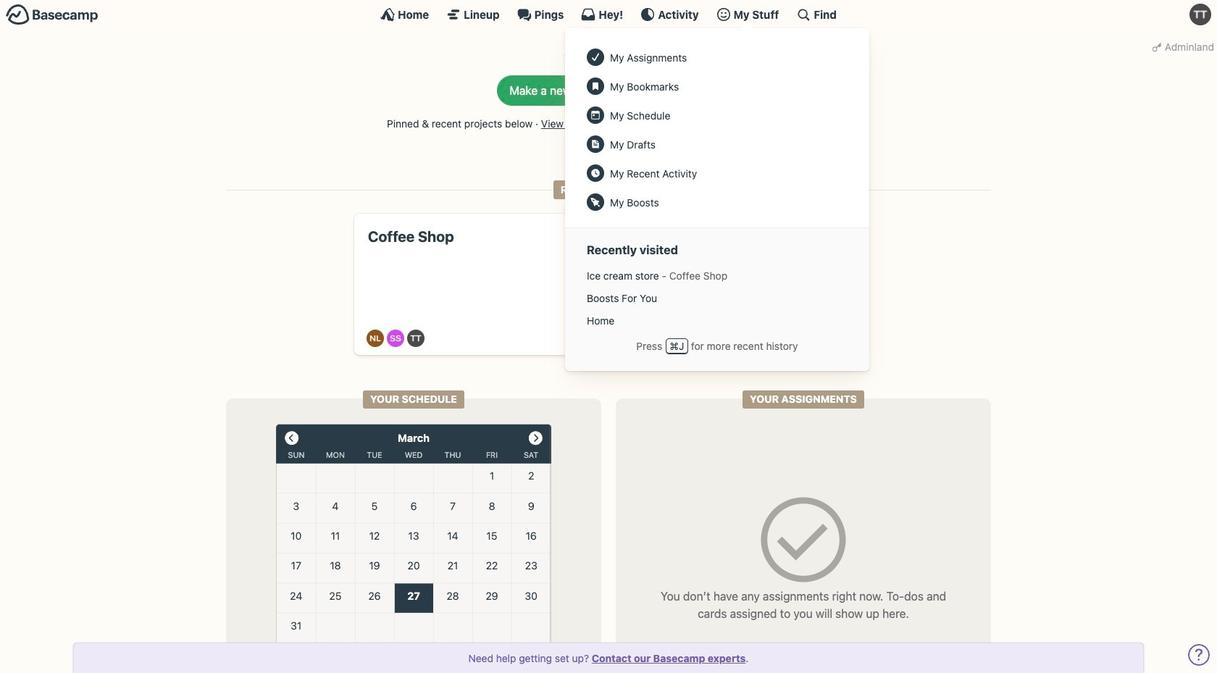 Task type: describe. For each thing, give the bounding box(es) containing it.
josh fiske image
[[681, 330, 698, 347]]

jennifer young image
[[667, 330, 684, 347]]

annie bryan image
[[624, 330, 641, 347]]

steve marsh image
[[710, 330, 727, 347]]

jared davis image
[[652, 330, 670, 347]]

recently visited pages element
[[580, 265, 855, 332]]

terry turtle image inside main element
[[1190, 4, 1211, 25]]

cheryl walters image
[[638, 330, 656, 347]]

victor cooper image
[[724, 330, 741, 347]]



Task type: locate. For each thing, give the bounding box(es) containing it.
0 horizontal spatial terry turtle image
[[407, 330, 425, 347]]

terry turtle image
[[1190, 4, 1211, 25], [407, 330, 425, 347]]

my stuff element
[[580, 43, 855, 217]]

main element
[[0, 0, 1217, 371]]

sarah silvers image
[[387, 330, 405, 347]]

keyboard shortcut: ⌘ + / image
[[797, 7, 811, 22]]

switch accounts image
[[6, 4, 99, 26]]

natalie lubich image
[[367, 330, 384, 347]]

0 vertical spatial terry turtle image
[[1190, 4, 1211, 25]]

1 vertical spatial terry turtle image
[[407, 330, 425, 347]]

1 horizontal spatial terry turtle image
[[1190, 4, 1211, 25]]

nicole katz image
[[695, 330, 713, 347]]



